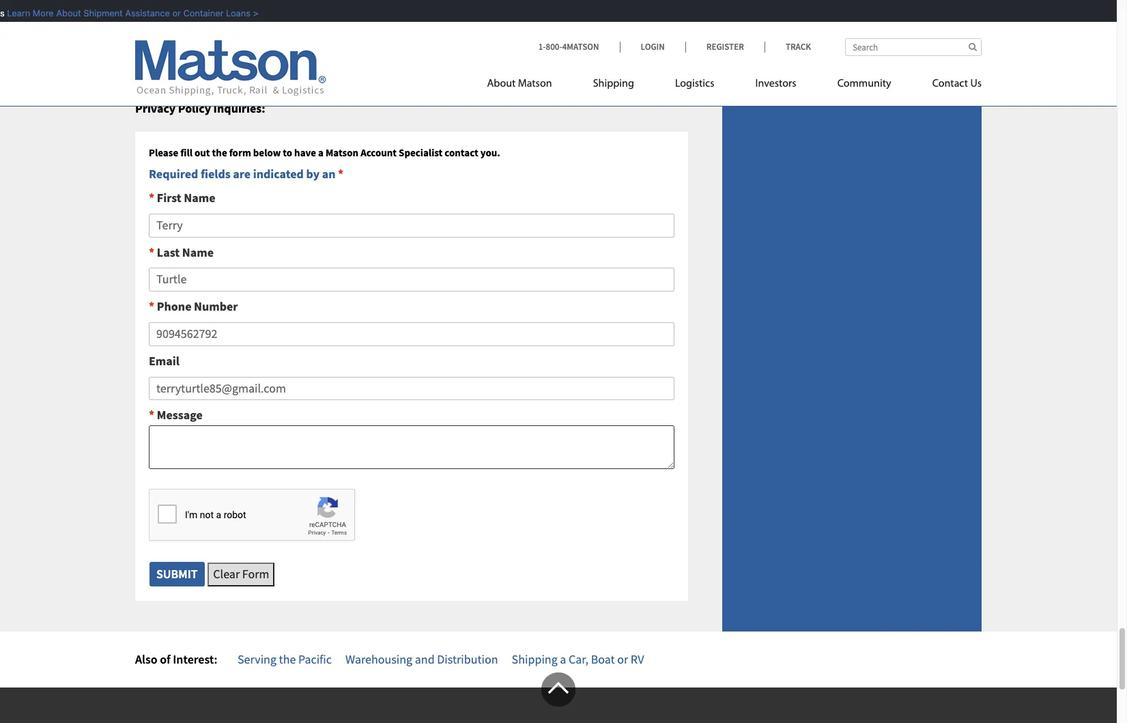Task type: vqa. For each thing, say whether or not it's contained in the screenshot.
'by' inside 'If You Have Any Questions Regarding Our Privacy Policy, Need To Access The Policy In An Alternative Format Due To A Disability, Or If You Would Like To Access, Update, Or Delete Your Personal Information, Please Email Us At General_Info@Matson.Com , Contact Us By Telephone At 1-800-4-Matson , Or Complete The Web Form Below.'
yes



Task type: describe. For each thing, give the bounding box(es) containing it.
account
[[361, 146, 397, 159]]

0 vertical spatial 800-
[[546, 41, 563, 53]]

specialist
[[399, 146, 443, 159]]

the up personal
[[492, 27, 509, 43]]

serving the pacific
[[238, 651, 332, 667]]

email
[[149, 353, 180, 369]]

please fill out the form below to have a matson account specialist contact you. required fields are indicated by an *
[[149, 146, 501, 182]]

web
[[592, 67, 614, 83]]

shipping a car, boat or rv
[[512, 651, 645, 667]]

1 horizontal spatial us
[[657, 47, 669, 63]]

or left rv
[[618, 651, 629, 667]]

please
[[590, 47, 623, 63]]

name for * first name
[[184, 190, 216, 206]]

learn
[[2, 8, 25, 18]]

* for last name
[[149, 244, 155, 260]]

if
[[135, 27, 142, 43]]

* inside please fill out the form below to have a matson account specialist contact you. required fields are indicated by an *
[[338, 166, 344, 182]]

to right like
[[308, 47, 319, 63]]

* phone number
[[149, 299, 238, 314]]

or left container
[[167, 8, 176, 18]]

the left pacific
[[279, 651, 296, 667]]

personal
[[476, 47, 521, 63]]

privacy inside if you have any questions regarding our privacy policy, need to access the policy in an alternative format due to a disability, or if you would like to access, update, or delete your personal information, please email us at general_info@matson.com , contact us by telephone at 1-800-4-matson , or complete the web form below.
[[339, 27, 376, 43]]

to down "if" on the left top of the page
[[135, 47, 146, 63]]

shipping link
[[573, 72, 655, 100]]

privacy policy inquiries:
[[135, 100, 266, 116]]

learn more about shipment assistance or container loans > link
[[2, 8, 254, 18]]

us
[[199, 1, 217, 20]]

community
[[838, 79, 892, 89]]

* for first name
[[149, 190, 155, 206]]

delete
[[416, 47, 448, 63]]

about matson
[[487, 79, 552, 89]]

4matson
[[563, 41, 599, 53]]

or left if
[[209, 47, 220, 63]]

1 vertical spatial at
[[404, 67, 415, 83]]

of
[[160, 651, 171, 667]]

register
[[707, 41, 745, 53]]

1 , from the left
[[274, 67, 277, 83]]

update,
[[360, 47, 400, 63]]

the left web
[[572, 67, 589, 83]]

boat
[[591, 651, 615, 667]]

matson inside please fill out the form below to have a matson account specialist contact you. required fields are indicated by an *
[[326, 146, 359, 159]]

shipping for shipping a car, boat or rv
[[512, 651, 558, 667]]

inquiries:
[[214, 100, 266, 116]]

any
[[193, 27, 212, 43]]

pacific
[[299, 651, 332, 667]]

required
[[149, 166, 198, 182]]

the inside please fill out the form below to have a matson account specialist contact you. required fields are indicated by an *
[[212, 146, 227, 159]]

contact
[[135, 1, 196, 20]]

general_info@matson.com
[[135, 67, 274, 83]]

contact
[[933, 79, 969, 89]]

* for message
[[149, 407, 155, 423]]

track link
[[765, 41, 812, 53]]

in
[[545, 27, 554, 43]]

0 vertical spatial 1-
[[539, 41, 546, 53]]

track
[[786, 41, 812, 53]]

2 horizontal spatial a
[[560, 651, 567, 667]]

to inside please fill out the form below to have a matson account specialist contact you. required fields are indicated by an *
[[283, 146, 292, 159]]

policy
[[511, 27, 542, 43]]

access,
[[321, 47, 358, 63]]

login
[[641, 41, 665, 53]]

0 vertical spatial about
[[51, 8, 76, 18]]

format
[[630, 27, 665, 43]]

a inside please fill out the form below to have a matson account specialist contact you. required fields are indicated by an *
[[318, 146, 324, 159]]

investors
[[756, 79, 797, 89]]

would
[[253, 47, 285, 63]]

shipping a car, boat or rv link
[[512, 651, 645, 667]]

you.
[[481, 146, 501, 159]]

regarding
[[267, 27, 316, 43]]

also of interest:
[[135, 651, 218, 667]]

contact inside please fill out the form below to have a matson account specialist contact you. required fields are indicated by an *
[[445, 146, 479, 159]]

1- inside if you have any questions regarding our privacy policy, need to access the policy in an alternative format due to a disability, or if you would like to access, update, or delete your personal information, please email us at general_info@matson.com , contact us by telephone at 1-800-4-matson , or complete the web form below.
[[417, 67, 427, 83]]

questions
[[214, 27, 265, 43]]

1-800-4matson link
[[539, 41, 620, 53]]

access
[[456, 27, 489, 43]]

4-
[[449, 67, 459, 83]]

* first name
[[149, 190, 216, 206]]

message
[[157, 407, 203, 423]]

a inside if you have any questions regarding our privacy policy, need to access the policy in an alternative format due to a disability, or if you would like to access, update, or delete your personal information, please email us at general_info@matson.com , contact us by telephone at 1-800-4-matson , or complete the web form below.
[[148, 47, 155, 63]]

if
[[223, 47, 229, 63]]

about inside about matson link
[[487, 79, 516, 89]]

warehousing
[[346, 651, 413, 667]]

1 vertical spatial you
[[232, 47, 251, 63]]

by inside if you have any questions regarding our privacy policy, need to access the policy in an alternative format due to a disability, or if you would like to access, update, or delete your personal information, please email us at general_info@matson.com , contact us by telephone at 1-800-4-matson , or complete the web form below.
[[335, 67, 347, 83]]

are
[[233, 166, 251, 182]]

below.
[[643, 67, 677, 83]]

matson inside "top menu" navigation
[[518, 79, 552, 89]]

to right 'need'
[[443, 27, 453, 43]]

1 horizontal spatial at
[[671, 47, 681, 63]]

login link
[[620, 41, 686, 53]]

below
[[253, 146, 281, 159]]

Email text field
[[149, 377, 675, 401]]

blue matson logo with ocean, shipping, truck, rail and logistics written beneath it. image
[[135, 40, 327, 96]]

last
[[157, 244, 180, 260]]

if you have any questions regarding our privacy policy, need to access the policy in an alternative format due to a disability, or if you would like to access, update, or delete your personal information, please email us at general_info@matson.com , contact us by telephone at 1-800-4-matson , or complete the web form below.
[[135, 27, 687, 83]]

warehousing and distribution link
[[346, 651, 498, 667]]

loans
[[221, 8, 246, 18]]

car,
[[569, 651, 589, 667]]

contact inside if you have any questions regarding our privacy policy, need to access the policy in an alternative format due to a disability, or if you would like to access, update, or delete your personal information, please email us at general_info@matson.com , contact us by telephone at 1-800-4-matson , or complete the web form below.
[[279, 67, 318, 83]]

fill
[[180, 146, 193, 159]]

top menu navigation
[[487, 72, 982, 100]]

backtop image
[[542, 673, 576, 707]]

have inside if you have any questions regarding our privacy policy, need to access the policy in an alternative format due to a disability, or if you would like to access, update, or delete your personal information, please email us at general_info@matson.com , contact us by telephone at 1-800-4-matson , or complete the web form below.
[[166, 27, 191, 43]]

and
[[415, 651, 435, 667]]

Search search field
[[846, 38, 982, 56]]



Task type: locate. For each thing, give the bounding box(es) containing it.
warehousing and distribution
[[346, 651, 498, 667]]

or down personal
[[508, 67, 519, 83]]

1 vertical spatial about
[[487, 79, 516, 89]]

1 horizontal spatial about
[[487, 79, 516, 89]]

* message
[[149, 407, 203, 423]]

please
[[149, 146, 178, 159]]

0 vertical spatial you
[[145, 27, 164, 43]]

matson down information,
[[518, 79, 552, 89]]

logistics link
[[655, 72, 735, 100]]

due
[[667, 27, 687, 43]]

an
[[557, 27, 570, 43], [322, 166, 336, 182]]

community link
[[817, 72, 912, 100]]

email
[[626, 47, 654, 63]]

* for phone number
[[149, 299, 155, 314]]

to
[[443, 27, 453, 43], [135, 47, 146, 63], [308, 47, 319, 63], [283, 146, 292, 159]]

1 vertical spatial name
[[182, 244, 214, 260]]

form down the email
[[616, 67, 641, 83]]

1 horizontal spatial form
[[616, 67, 641, 83]]

by
[[335, 67, 347, 83], [306, 166, 320, 182]]

800- inside if you have any questions regarding our privacy policy, need to access the policy in an alternative format due to a disability, or if you would like to access, update, or delete your personal information, please email us at general_info@matson.com , contact us by telephone at 1-800-4-matson , or complete the web form below.
[[427, 67, 449, 83]]

0 horizontal spatial shipping
[[512, 651, 558, 667]]

1-800-4-matson link
[[417, 67, 503, 83]]

0 vertical spatial us
[[657, 47, 669, 63]]

indicated
[[253, 166, 304, 182]]

rv
[[631, 651, 645, 667]]

footer
[[0, 673, 1118, 723]]

1 horizontal spatial by
[[335, 67, 347, 83]]

us down access,
[[320, 67, 332, 83]]

a left car,
[[560, 651, 567, 667]]

number
[[194, 299, 238, 314]]

an inside please fill out the form below to have a matson account specialist contact you. required fields are indicated by an *
[[322, 166, 336, 182]]

out
[[195, 146, 210, 159]]

1 vertical spatial a
[[318, 146, 324, 159]]

2 vertical spatial a
[[560, 651, 567, 667]]

alternative
[[572, 27, 628, 43]]

an right in
[[557, 27, 570, 43]]

disability,
[[157, 47, 207, 63]]

logistics
[[676, 79, 715, 89]]

your
[[450, 47, 473, 63]]

* left 'phone' on the left of page
[[149, 299, 155, 314]]

0 vertical spatial shipping
[[593, 79, 635, 89]]

1- down delete
[[417, 67, 427, 83]]

1 vertical spatial by
[[306, 166, 320, 182]]

None search field
[[846, 38, 982, 56]]

at right telephone at left top
[[404, 67, 415, 83]]

1 vertical spatial 800-
[[427, 67, 449, 83]]

1 horizontal spatial have
[[294, 146, 316, 159]]

more
[[28, 8, 49, 18]]

None text field
[[149, 214, 675, 237], [149, 322, 675, 346], [149, 426, 675, 469], [149, 214, 675, 237], [149, 322, 675, 346], [149, 426, 675, 469]]

information,
[[523, 47, 587, 63]]

form inside if you have any questions regarding our privacy policy, need to access the policy in an alternative format due to a disability, or if you would like to access, update, or delete your personal information, please email us at general_info@matson.com , contact us by telephone at 1-800-4-matson , or complete the web form below.
[[616, 67, 641, 83]]

a
[[148, 47, 155, 63], [318, 146, 324, 159], [560, 651, 567, 667]]

* last name
[[149, 244, 214, 260]]

0 horizontal spatial contact
[[279, 67, 318, 83]]

0 horizontal spatial 800-
[[427, 67, 449, 83]]

name down fields
[[184, 190, 216, 206]]

form
[[616, 67, 641, 83], [229, 146, 251, 159]]

have up indicated
[[294, 146, 316, 159]]

None reset field
[[208, 563, 275, 587]]

container
[[178, 8, 219, 18]]

1 horizontal spatial a
[[318, 146, 324, 159]]

1 horizontal spatial contact
[[445, 146, 479, 159]]

0 horizontal spatial you
[[145, 27, 164, 43]]

0 vertical spatial have
[[166, 27, 191, 43]]

0 horizontal spatial form
[[229, 146, 251, 159]]

1 vertical spatial contact
[[445, 146, 479, 159]]

1 vertical spatial privacy
[[135, 100, 176, 116]]

* left first
[[149, 190, 155, 206]]

1 horizontal spatial matson
[[518, 79, 552, 89]]

1 horizontal spatial privacy
[[339, 27, 376, 43]]

an right indicated
[[322, 166, 336, 182]]

contact
[[279, 67, 318, 83], [445, 146, 479, 159]]

None text field
[[149, 268, 675, 292]]

fields
[[201, 166, 231, 182]]

also
[[135, 651, 158, 667]]

0 vertical spatial matson
[[518, 79, 552, 89]]

us up below.
[[657, 47, 669, 63]]

shipping down 'please'
[[593, 79, 635, 89]]

the
[[492, 27, 509, 43], [572, 67, 589, 83], [212, 146, 227, 159], [279, 651, 296, 667]]

have
[[166, 27, 191, 43], [294, 146, 316, 159]]

have up disability,
[[166, 27, 191, 43]]

complete
[[522, 67, 570, 83]]

1-
[[539, 41, 546, 53], [417, 67, 427, 83]]

serving the pacific link
[[238, 651, 332, 667]]

name right last on the left of page
[[182, 244, 214, 260]]

the right out
[[212, 146, 227, 159]]

telephone
[[350, 67, 402, 83]]

investors link
[[735, 72, 817, 100]]

0 vertical spatial an
[[557, 27, 570, 43]]

0 horizontal spatial by
[[306, 166, 320, 182]]

1 vertical spatial shipping
[[512, 651, 558, 667]]

policy,
[[379, 27, 412, 43]]

1 vertical spatial form
[[229, 146, 251, 159]]

by down access,
[[335, 67, 347, 83]]

1 horizontal spatial 800-
[[546, 41, 563, 53]]

0 horizontal spatial matson
[[326, 146, 359, 159]]

1 vertical spatial an
[[322, 166, 336, 182]]

contact us link
[[912, 72, 982, 100]]

0 horizontal spatial us
[[320, 67, 332, 83]]

1 horizontal spatial ,
[[503, 67, 506, 83]]

shipping for shipping
[[593, 79, 635, 89]]

0 horizontal spatial 1-
[[417, 67, 427, 83]]

2 , from the left
[[503, 67, 506, 83]]

shipping
[[593, 79, 635, 89], [512, 651, 558, 667]]

1 vertical spatial matson
[[326, 146, 359, 159]]

phone
[[157, 299, 192, 314]]

register link
[[686, 41, 765, 53]]

1 vertical spatial have
[[294, 146, 316, 159]]

0 vertical spatial contact
[[279, 67, 318, 83]]

name for * last name
[[182, 244, 214, 260]]

policy
[[178, 100, 211, 116]]

0 horizontal spatial a
[[148, 47, 155, 63]]

first
[[157, 190, 182, 206]]

0 horizontal spatial about
[[51, 8, 76, 18]]

* left the message
[[149, 407, 155, 423]]

search image
[[969, 42, 978, 51]]

us
[[971, 79, 982, 89]]

contact us
[[933, 79, 982, 89]]

0 horizontal spatial have
[[166, 27, 191, 43]]

None button
[[149, 562, 205, 587]]

or down policy,
[[402, 47, 413, 63]]

form up are
[[229, 146, 251, 159]]

* right indicated
[[338, 166, 344, 182]]

our
[[319, 27, 336, 43]]

form inside please fill out the form below to have a matson account specialist contact you. required fields are indicated by an *
[[229, 146, 251, 159]]

0 horizontal spatial ,
[[274, 67, 277, 83]]

0 horizontal spatial privacy
[[135, 100, 176, 116]]

you right "if" on the left top of the page
[[145, 27, 164, 43]]

privacy left policy
[[135, 100, 176, 116]]

have inside please fill out the form below to have a matson account specialist contact you. required fields are indicated by an *
[[294, 146, 316, 159]]

1 horizontal spatial 1-
[[539, 41, 546, 53]]

matson
[[459, 67, 503, 83]]

at down due
[[671, 47, 681, 63]]

* left last on the left of page
[[149, 244, 155, 260]]

general_info@matson.com link
[[135, 67, 274, 83]]

like
[[288, 47, 306, 63]]

1 horizontal spatial shipping
[[593, 79, 635, 89]]

a left disability,
[[148, 47, 155, 63]]

0 vertical spatial privacy
[[339, 27, 376, 43]]

by right indicated
[[306, 166, 320, 182]]

shipping inside "top menu" navigation
[[593, 79, 635, 89]]

,
[[274, 67, 277, 83], [503, 67, 506, 83]]

contact us
[[135, 1, 217, 20]]

by inside please fill out the form below to have a matson account specialist contact you. required fields are indicated by an *
[[306, 166, 320, 182]]

0 vertical spatial form
[[616, 67, 641, 83]]

1 vertical spatial 1-
[[417, 67, 427, 83]]

an inside if you have any questions regarding our privacy policy, need to access the policy in an alternative format due to a disability, or if you would like to access, update, or delete your personal information, please email us at general_info@matson.com , contact us by telephone at 1-800-4-matson , or complete the web form below.
[[557, 27, 570, 43]]

>
[[248, 8, 254, 18]]

about down personal
[[487, 79, 516, 89]]

you right if
[[232, 47, 251, 63]]

0 vertical spatial name
[[184, 190, 216, 206]]

1 horizontal spatial an
[[557, 27, 570, 43]]

1-800-4matson
[[539, 41, 599, 53]]

, down personal
[[503, 67, 506, 83]]

shipment
[[78, 8, 118, 18]]

matson left account
[[326, 146, 359, 159]]

about right more
[[51, 8, 76, 18]]

serving
[[238, 651, 277, 667]]

contact left you.
[[445, 146, 479, 159]]

shipping up backtop image
[[512, 651, 558, 667]]

0 horizontal spatial at
[[404, 67, 415, 83]]

0 vertical spatial at
[[671, 47, 681, 63]]

0 vertical spatial by
[[335, 67, 347, 83]]

0 horizontal spatial an
[[322, 166, 336, 182]]

a right below
[[318, 146, 324, 159]]

you
[[145, 27, 164, 43], [232, 47, 251, 63]]

or
[[167, 8, 176, 18], [209, 47, 220, 63], [402, 47, 413, 63], [508, 67, 519, 83], [618, 651, 629, 667]]

contact down like
[[279, 67, 318, 83]]

section
[[706, 0, 999, 632]]

1- up complete
[[539, 41, 546, 53]]

at
[[671, 47, 681, 63], [404, 67, 415, 83]]

0 vertical spatial a
[[148, 47, 155, 63]]

need
[[415, 27, 440, 43]]

, down would
[[274, 67, 277, 83]]

to right below
[[283, 146, 292, 159]]

learn more about shipment assistance or container loans >
[[2, 8, 254, 18]]

1 vertical spatial us
[[320, 67, 332, 83]]

privacy up access,
[[339, 27, 376, 43]]

*
[[338, 166, 344, 182], [149, 190, 155, 206], [149, 244, 155, 260], [149, 299, 155, 314], [149, 407, 155, 423]]

distribution
[[437, 651, 498, 667]]

matson
[[518, 79, 552, 89], [326, 146, 359, 159]]

1 horizontal spatial you
[[232, 47, 251, 63]]

about
[[51, 8, 76, 18], [487, 79, 516, 89]]



